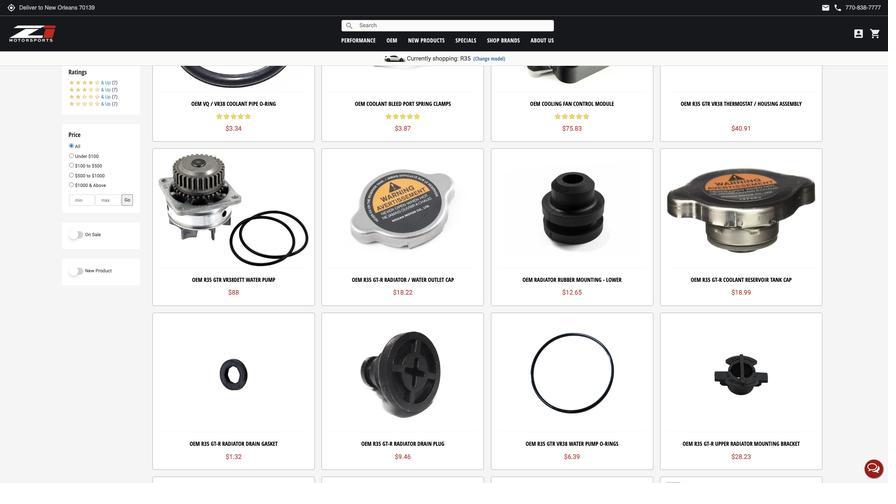Task type: locate. For each thing, give the bounding box(es) containing it.
4 7 from the top
[[113, 102, 116, 107]]

7
[[113, 80, 116, 86], [113, 87, 116, 93], [113, 94, 116, 100], [113, 102, 116, 107]]

2 horizontal spatial water
[[569, 441, 584, 448]]

0 horizontal spatial vr38
[[214, 100, 225, 108]]

to down $100 to $500
[[87, 173, 91, 179]]

0 vertical spatial $500
[[92, 164, 102, 169]]

water
[[246, 276, 261, 284], [412, 276, 427, 284], [569, 441, 584, 448]]

coolant left bleed
[[367, 100, 387, 108]]

&
[[101, 80, 104, 86], [101, 87, 104, 93], [101, 94, 104, 100], [101, 102, 104, 107], [89, 183, 92, 188]]

on
[[85, 232, 91, 238]]

$100
[[88, 154, 99, 159], [75, 164, 85, 169]]

1 vertical spatial mounting
[[754, 441, 780, 448]]

/ for oem r35 gt-r radiator / water outlet cap
[[408, 276, 410, 284]]

to
[[87, 164, 91, 169], [87, 173, 91, 179]]

pump left rings
[[586, 441, 599, 448]]

1 vertical spatial to
[[87, 173, 91, 179]]

search
[[345, 21, 354, 30]]

0 horizontal spatial mounting
[[576, 276, 602, 284]]

2 horizontal spatial vr38
[[712, 100, 723, 108]]

gtr for oem r35 gtr vr38dett water pump
[[213, 276, 222, 284]]

None radio
[[69, 144, 74, 148], [69, 173, 74, 178], [69, 144, 74, 148], [69, 173, 74, 178]]

0 vertical spatial pump
[[262, 276, 275, 284]]

gtr
[[702, 100, 710, 108], [213, 276, 222, 284], [547, 441, 555, 448]]

star star star star star for vr38
[[216, 113, 251, 120]]

2 horizontal spatial gtr
[[702, 100, 710, 108]]

drain left gasket
[[246, 441, 260, 448]]

product
[[96, 269, 112, 274]]

go button
[[122, 195, 133, 206]]

up
[[105, 80, 111, 86], [105, 87, 111, 93], [105, 94, 111, 100], [105, 102, 111, 107]]

1 vertical spatial $100
[[75, 164, 85, 169]]

15 star from the left
[[583, 113, 590, 120]]

radiator for oem r35 gt-r radiator drain gasket
[[222, 441, 244, 448]]

2 vertical spatial gtr
[[547, 441, 555, 448]]

1 horizontal spatial o-
[[600, 441, 605, 448]]

None checkbox
[[69, 8, 75, 14]]

1 horizontal spatial vr38
[[557, 441, 568, 448]]

cap right tank
[[784, 276, 792, 284]]

oem r35 gtr vr38 water pump o-rings
[[526, 441, 619, 448]]

r for oem r35 gt-r coolant reservoir tank cap
[[719, 276, 722, 284]]

port
[[403, 100, 415, 108]]

mounting left bracket
[[754, 441, 780, 448]]

currently shopping: r35 (change model)
[[407, 55, 505, 62]]

3 up from the top
[[105, 94, 111, 100]]

4 & up 7 from the top
[[101, 102, 116, 107]]

11 star from the left
[[555, 113, 562, 120]]

2 drain from the left
[[418, 441, 432, 448]]

r35
[[460, 55, 471, 62], [693, 100, 701, 108], [204, 276, 212, 284], [364, 276, 372, 284], [703, 276, 711, 284], [201, 441, 209, 448], [373, 441, 381, 448], [538, 441, 546, 448], [695, 441, 703, 448]]

1 7 from the top
[[113, 80, 116, 86]]

0 horizontal spatial $500
[[75, 173, 85, 179]]

0 horizontal spatial drain
[[246, 441, 260, 448]]

water for oem r35 gtr vr38dett water pump
[[246, 276, 261, 284]]

gasket
[[262, 441, 278, 448]]

pump right vr38dett at the bottom left of page
[[262, 276, 275, 284]]

oem for oem coolant bleed port spring clamps
[[355, 100, 365, 108]]

brands
[[501, 36, 520, 44]]

oem for oem vq / vr38 coolant pipe o-ring
[[191, 100, 202, 108]]

performance
[[88, 16, 115, 22]]

3 star star star star star from the left
[[555, 113, 590, 120]]

oem
[[387, 36, 398, 44], [191, 100, 202, 108], [355, 100, 365, 108], [530, 100, 541, 108], [681, 100, 691, 108], [192, 276, 202, 284], [352, 276, 362, 284], [523, 276, 533, 284], [691, 276, 701, 284], [190, 441, 200, 448], [361, 441, 372, 448], [526, 441, 536, 448], [683, 441, 693, 448]]

$3.87
[[395, 125, 411, 132]]

2 up from the top
[[105, 87, 111, 93]]

2 star from the left
[[223, 113, 230, 120]]

$100 up $100 to $500
[[88, 154, 99, 159]]

$1000 up above
[[92, 173, 105, 179]]

radiator
[[385, 276, 407, 284], [534, 276, 557, 284], [222, 441, 244, 448], [394, 441, 416, 448], [731, 441, 753, 448]]

vr38 right vq
[[214, 100, 225, 108]]

(change
[[474, 55, 490, 62]]

drain
[[246, 441, 260, 448], [418, 441, 432, 448]]

2 7 from the top
[[113, 87, 116, 93]]

1 horizontal spatial gtr
[[547, 441, 555, 448]]

0 horizontal spatial coolant
[[227, 100, 247, 108]]

bracket
[[781, 441, 800, 448]]

performance link
[[341, 36, 376, 44]]

$500 down $100 to $500
[[75, 173, 85, 179]]

1 horizontal spatial /
[[408, 276, 410, 284]]

/ up $18.22
[[408, 276, 410, 284]]

0 vertical spatial o-
[[260, 100, 265, 108]]

2 horizontal spatial star star star star star
[[555, 113, 590, 120]]

vq
[[203, 100, 209, 108]]

$500 up $500 to $1000
[[92, 164, 102, 169]]

phone link
[[834, 4, 881, 12]]

pipe
[[249, 100, 258, 108]]

2 horizontal spatial coolant
[[724, 276, 744, 284]]

shop brands link
[[487, 36, 520, 44]]

assembly
[[780, 100, 802, 108]]

1 vertical spatial pump
[[586, 441, 599, 448]]

/ left "housing"
[[754, 100, 757, 108]]

1 & up 7 from the top
[[101, 80, 116, 86]]

star star star star star
[[216, 113, 251, 120], [385, 113, 421, 120], [555, 113, 590, 120]]

ring
[[265, 100, 276, 108]]

1 vertical spatial $500
[[75, 173, 85, 179]]

$12.65
[[562, 289, 582, 297]]

0 horizontal spatial o-
[[260, 100, 265, 108]]

0 vertical spatial to
[[87, 164, 91, 169]]

pump
[[262, 276, 275, 284], [586, 441, 599, 448]]

radiator up $9.46
[[394, 441, 416, 448]]

rings
[[605, 441, 619, 448]]

water left outlet
[[412, 276, 427, 284]]

1 cap from the left
[[446, 276, 454, 284]]

0 horizontal spatial cap
[[446, 276, 454, 284]]

1 horizontal spatial mounting
[[754, 441, 780, 448]]

1 horizontal spatial drain
[[418, 441, 432, 448]]

5 star from the left
[[244, 113, 251, 120]]

r35 for oem r35 gt-r radiator drain plug
[[373, 441, 381, 448]]

shop
[[487, 36, 500, 44]]

radiator up $18.22
[[385, 276, 407, 284]]

r for oem r35 gt-r upper radiator mounting bracket
[[711, 441, 714, 448]]

1 horizontal spatial star star star star star
[[385, 113, 421, 120]]

star star star star star up "$3.34"
[[216, 113, 251, 120]]

coolant up $18.99
[[724, 276, 744, 284]]

0 horizontal spatial gtr
[[213, 276, 222, 284]]

products
[[421, 36, 445, 44]]

oem for oem r35 gt-r radiator / water outlet cap
[[352, 276, 362, 284]]

oem vq / vr38 coolant pipe o-ring
[[191, 100, 276, 108]]

0 horizontal spatial pump
[[262, 276, 275, 284]]

/ right vq
[[211, 100, 213, 108]]

2 cap from the left
[[784, 276, 792, 284]]

1 vertical spatial gtr
[[213, 276, 222, 284]]

module
[[595, 100, 614, 108]]

$28.23
[[732, 453, 751, 461]]

radiator left rubber
[[534, 276, 557, 284]]

2 to from the top
[[87, 173, 91, 179]]

mounting
[[576, 276, 602, 284], [754, 441, 780, 448]]

above
[[93, 183, 106, 188]]

0 vertical spatial $1000
[[92, 173, 105, 179]]

r
[[380, 276, 383, 284], [719, 276, 722, 284], [218, 441, 221, 448], [390, 441, 393, 448], [711, 441, 714, 448]]

new products link
[[408, 36, 445, 44]]

1 horizontal spatial cap
[[784, 276, 792, 284]]

coolant
[[227, 100, 247, 108], [367, 100, 387, 108], [724, 276, 744, 284]]

1 horizontal spatial $100
[[88, 154, 99, 159]]

star star star star star for control
[[555, 113, 590, 120]]

39
[[96, 7, 101, 12]]

3 & up 7 from the top
[[101, 94, 116, 100]]

drain left plug at the bottom of the page
[[418, 441, 432, 448]]

0 horizontal spatial water
[[246, 276, 261, 284]]

vr38 for coolant
[[214, 100, 225, 108]]

2 horizontal spatial /
[[754, 100, 757, 108]]

& up 7
[[101, 80, 116, 86], [101, 87, 116, 93], [101, 94, 116, 100], [101, 102, 116, 107]]

0 horizontal spatial star star star star star
[[216, 113, 251, 120]]

oem for oem link
[[387, 36, 398, 44]]

water right vr38dett at the bottom left of page
[[246, 276, 261, 284]]

None radio
[[69, 153, 74, 158], [69, 163, 74, 168], [69, 183, 74, 187], [69, 153, 74, 158], [69, 163, 74, 168], [69, 183, 74, 187]]

oem for oem r35 gtr vr38 water pump o-rings
[[526, 441, 536, 448]]

star star star star star up '$3.87'
[[385, 113, 421, 120]]

0 vertical spatial gtr
[[702, 100, 710, 108]]

1 horizontal spatial $1000
[[92, 173, 105, 179]]

1 vertical spatial $1000
[[75, 183, 88, 188]]

r for oem r35 gt-r radiator drain gasket
[[218, 441, 221, 448]]

2 star star star star star from the left
[[385, 113, 421, 120]]

to up $500 to $1000
[[87, 164, 91, 169]]

plug
[[433, 441, 445, 448]]

star
[[216, 113, 223, 120], [223, 113, 230, 120], [230, 113, 237, 120], [237, 113, 244, 120], [244, 113, 251, 120], [385, 113, 392, 120], [392, 113, 399, 120], [399, 113, 407, 120], [407, 113, 414, 120], [414, 113, 421, 120], [555, 113, 562, 120], [562, 113, 569, 120], [569, 113, 576, 120], [576, 113, 583, 120], [583, 113, 590, 120]]

$100 to $500
[[74, 164, 102, 169]]

clamps
[[434, 100, 451, 108]]

gtr for oem r35 gtr vr38 thermostat / housing assembly
[[702, 100, 710, 108]]

1 drain from the left
[[246, 441, 260, 448]]

vr38 for water
[[557, 441, 568, 448]]

$1000 down $500 to $1000
[[75, 183, 88, 188]]

oem for oem r35 gt-r upper radiator mounting bracket
[[683, 441, 693, 448]]

$500
[[92, 164, 102, 169], [75, 173, 85, 179]]

$3.34
[[226, 125, 242, 132]]

$9.46
[[395, 453, 411, 461]]

ratings
[[69, 68, 87, 76]]

cap
[[446, 276, 454, 284], [784, 276, 792, 284]]

water up $6.39
[[569, 441, 584, 448]]

vr38 left thermostat
[[712, 100, 723, 108]]

radiator for oem r35 gt-r radiator / water outlet cap
[[385, 276, 407, 284]]

$1000
[[92, 173, 105, 179], [75, 183, 88, 188]]

r35 for oem r35 gt-r radiator drain gasket
[[201, 441, 209, 448]]

max number field
[[95, 195, 121, 206]]

radiator for oem r35 gt-r radiator drain plug
[[394, 441, 416, 448]]

/ for oem r35 gtr vr38 thermostat / housing assembly
[[754, 100, 757, 108]]

vr38 up $6.39
[[557, 441, 568, 448]]

1 horizontal spatial water
[[412, 276, 427, 284]]

mounting left -
[[576, 276, 602, 284]]

drain for plug
[[418, 441, 432, 448]]

o-
[[260, 100, 265, 108], [600, 441, 605, 448]]

vr38
[[214, 100, 225, 108], [712, 100, 723, 108], [557, 441, 568, 448]]

performance
[[341, 36, 376, 44]]

coolant left pipe
[[227, 100, 247, 108]]

$18.99
[[732, 289, 751, 297]]

1 horizontal spatial pump
[[586, 441, 599, 448]]

6 star from the left
[[385, 113, 392, 120]]

$100 down under
[[75, 164, 85, 169]]

star star star star star up $75.83
[[555, 113, 590, 120]]

2 & up 7 from the top
[[101, 87, 116, 93]]

ams performance
[[77, 16, 115, 22]]

radiator up $1.32 at left bottom
[[222, 441, 244, 448]]

new products
[[408, 36, 445, 44]]

cap right outlet
[[446, 276, 454, 284]]

1 vertical spatial o-
[[600, 441, 605, 448]]

vr38dett
[[223, 276, 245, 284]]

$1.32
[[226, 453, 242, 461]]

8 star from the left
[[399, 113, 407, 120]]

z1 motorsports logo image
[[9, 25, 57, 43]]

1 to from the top
[[87, 164, 91, 169]]

1 star star star star star from the left
[[216, 113, 251, 120]]

vr38 for thermostat
[[712, 100, 723, 108]]



Task type: vqa. For each thing, say whether or not it's contained in the screenshot.
R corresponding to OEM R35 GT-R Upper Radiator Mounting Bracket
yes



Task type: describe. For each thing, give the bounding box(es) containing it.
12 star from the left
[[562, 113, 569, 120]]

currently
[[407, 55, 431, 62]]

mail link
[[822, 4, 830, 12]]

oem r35 gt-r upper radiator mounting bracket
[[683, 441, 800, 448]]

shopping_cart
[[870, 28, 881, 39]]

Search search field
[[354, 20, 554, 31]]

$500 to $1000
[[74, 173, 105, 179]]

spring
[[416, 100, 432, 108]]

1 horizontal spatial coolant
[[367, 100, 387, 108]]

$1000 & above
[[74, 183, 106, 188]]

oem for oem radiator rubber mounting - lower
[[523, 276, 533, 284]]

ams
[[77, 16, 87, 22]]

1 star from the left
[[216, 113, 223, 120]]

pump for oem r35 gtr vr38 water pump o-rings
[[586, 441, 599, 448]]

r35 for oem r35 gtr vr38dett water pump
[[204, 276, 212, 284]]

4 star from the left
[[237, 113, 244, 120]]

0 horizontal spatial $1000
[[75, 183, 88, 188]]

oem for oem r35 gt-r radiator drain plug
[[361, 441, 372, 448]]

oem link
[[387, 36, 398, 44]]

gt- for oem r35 gt-r radiator drain gasket
[[211, 441, 218, 448]]

4 up from the top
[[105, 102, 111, 107]]

r for oem r35 gt-r radiator / water outlet cap
[[380, 276, 383, 284]]

coolant for oem r35 gt-r coolant reservoir tank cap
[[724, 276, 744, 284]]

$40.91
[[732, 125, 751, 132]]

oem r35 gt-r coolant reservoir tank cap
[[691, 276, 792, 284]]

3 star from the left
[[230, 113, 237, 120]]

oem coolant bleed port spring clamps
[[355, 100, 451, 108]]

upper
[[715, 441, 729, 448]]

1 horizontal spatial $500
[[92, 164, 102, 169]]

7 star from the left
[[392, 113, 399, 120]]

0 horizontal spatial /
[[211, 100, 213, 108]]

$18.22
[[393, 289, 413, 297]]

fan
[[563, 100, 572, 108]]

13 star from the left
[[569, 113, 576, 120]]

price
[[69, 131, 81, 139]]

about
[[531, 36, 547, 44]]

my_location
[[7, 4, 16, 12]]

oem r35 gt-r radiator drain gasket
[[190, 441, 278, 448]]

oem for oem r35 gtr vr38 thermostat / housing assembly
[[681, 100, 691, 108]]

star star star star star for port
[[385, 113, 421, 120]]

new
[[408, 36, 419, 44]]

shop brands
[[487, 36, 520, 44]]

(change model) link
[[474, 55, 505, 62]]

to for $500
[[87, 173, 91, 179]]

o- for rings
[[600, 441, 605, 448]]

under  $100
[[74, 154, 99, 159]]

radiator up $28.23
[[731, 441, 753, 448]]

10 star from the left
[[414, 113, 421, 120]]

shopping:
[[433, 55, 459, 62]]

oem radiator rubber mounting - lower
[[523, 276, 622, 284]]

9 star from the left
[[407, 113, 414, 120]]

sale
[[92, 232, 101, 238]]

coolant for oem vq / vr38 coolant pipe o-ring
[[227, 100, 247, 108]]

us
[[548, 36, 554, 44]]

r35 for oem r35 gt-r upper radiator mounting bracket
[[695, 441, 703, 448]]

gtr for oem r35 gtr vr38 water pump o-rings
[[547, 441, 555, 448]]

new
[[85, 269, 94, 274]]

oem cooling fan control module
[[530, 100, 614, 108]]

-
[[603, 276, 605, 284]]

min number field
[[69, 195, 95, 206]]

r35 for oem r35 gt-r radiator / water outlet cap
[[364, 276, 372, 284]]

cooling
[[542, 100, 562, 108]]

specials
[[456, 36, 477, 44]]

thermostat
[[724, 100, 753, 108]]

mail phone
[[822, 4, 842, 12]]

mail
[[822, 4, 830, 12]]

14 star from the left
[[576, 113, 583, 120]]

1
[[120, 17, 122, 22]]

new product
[[85, 269, 112, 274]]

model)
[[491, 55, 505, 62]]

to for $100
[[87, 164, 91, 169]]

account_box
[[853, 28, 865, 39]]

r for oem r35 gt-r radiator drain plug
[[390, 441, 393, 448]]

r35 for oem r35 gtr vr38 water pump o-rings
[[538, 441, 546, 448]]

oem r35 gt-r radiator drain plug
[[361, 441, 445, 448]]

specials link
[[456, 36, 477, 44]]

oem for oem r35 gt-r radiator drain gasket
[[190, 441, 200, 448]]

outlet
[[428, 276, 444, 284]]

control
[[574, 100, 594, 108]]

pump for oem r35 gtr vr38dett water pump
[[262, 276, 275, 284]]

nissan
[[77, 7, 91, 13]]

rubber
[[558, 276, 575, 284]]

water for oem r35 gtr vr38 water pump o-rings
[[569, 441, 584, 448]]

oem r35 gt-r radiator / water outlet cap
[[352, 276, 454, 284]]

r35 for oem r35 gt-r coolant reservoir tank cap
[[703, 276, 711, 284]]

on sale
[[85, 232, 101, 238]]

0 vertical spatial mounting
[[576, 276, 602, 284]]

tank
[[771, 276, 782, 284]]

housing
[[758, 100, 778, 108]]

1 up from the top
[[105, 80, 111, 86]]

under
[[75, 154, 87, 159]]

phone
[[834, 4, 842, 12]]

oem r35 gtr vr38dett water pump
[[192, 276, 275, 284]]

r35 for oem r35 gtr vr38 thermostat / housing assembly
[[693, 100, 701, 108]]

gt- for oem r35 gt-r coolant reservoir tank cap
[[712, 276, 719, 284]]

reservoir
[[746, 276, 769, 284]]

gt- for oem r35 gt-r radiator drain plug
[[383, 441, 390, 448]]

$6.39
[[564, 453, 580, 461]]

account_box link
[[852, 28, 866, 39]]

oem for oem cooling fan control module
[[530, 100, 541, 108]]

about us link
[[531, 36, 554, 44]]

gt- for oem r35 gt-r radiator / water outlet cap
[[373, 276, 380, 284]]

$88
[[228, 289, 239, 297]]

lower
[[606, 276, 622, 284]]

bleed
[[389, 100, 402, 108]]

0 horizontal spatial $100
[[75, 164, 85, 169]]

drain for gasket
[[246, 441, 260, 448]]

o- for ring
[[260, 100, 265, 108]]

go
[[125, 197, 130, 203]]

oem for oem r35 gt-r coolant reservoir tank cap
[[691, 276, 701, 284]]

about us
[[531, 36, 554, 44]]

0 vertical spatial $100
[[88, 154, 99, 159]]

3 7 from the top
[[113, 94, 116, 100]]

$75.83
[[562, 125, 582, 132]]

oem r35 gtr vr38 thermostat / housing assembly
[[681, 100, 802, 108]]

gt- for oem r35 gt-r upper radiator mounting bracket
[[704, 441, 711, 448]]

oem for oem r35 gtr vr38dett water pump
[[192, 276, 202, 284]]



